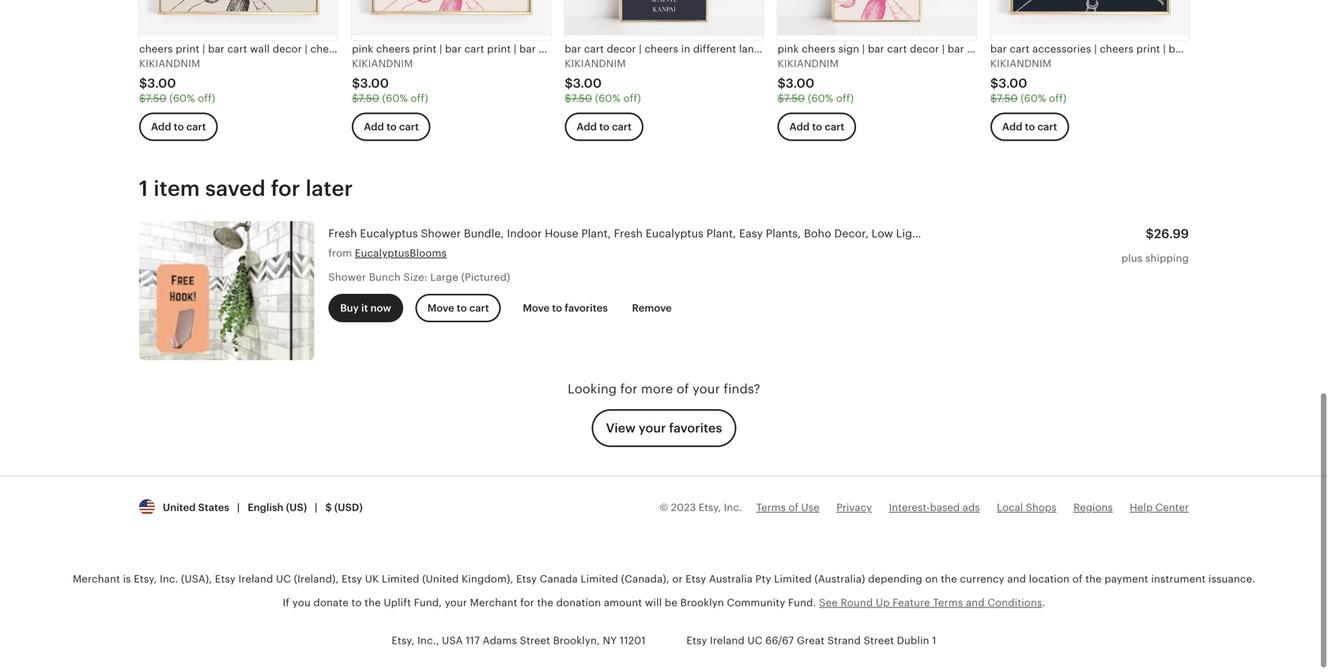 Task type: locate. For each thing, give the bounding box(es) containing it.
1 horizontal spatial uc
[[748, 638, 763, 649]]

currency
[[960, 576, 1005, 587]]

(60% for 'add to cart' button corresponding to bar cart decor | cheers in different languages sign | bar cart art | bar cart prints | cheers sign | printable wall art | digital download image
[[595, 95, 621, 106]]

0 horizontal spatial favorites
[[565, 304, 608, 316]]

1 horizontal spatial ireland
[[710, 638, 745, 649]]

2 3.00 from the left
[[360, 78, 389, 93]]

move down large
[[428, 304, 454, 316]]

0 horizontal spatial |
[[237, 504, 240, 516]]

5 add to cart from the left
[[1003, 123, 1058, 135]]

0 horizontal spatial plant,
[[582, 229, 611, 242]]

up
[[876, 599, 890, 611]]

(60% for cheers print | bar cart wall decor | cheers sign | cheers printable wall art | bar cart accessories | bar cart art | digital download image's 'add to cart' button
[[169, 95, 195, 106]]

$
[[139, 78, 147, 93], [352, 78, 360, 93], [565, 78, 573, 93], [778, 78, 786, 93], [991, 78, 999, 93], [139, 95, 146, 106], [352, 95, 359, 106], [565, 95, 571, 106], [778, 95, 784, 106], [991, 95, 997, 106], [1146, 229, 1154, 243], [325, 504, 332, 516]]

0 vertical spatial inc.
[[724, 504, 742, 516]]

english
[[248, 504, 284, 516]]

etsy, left inc.,
[[392, 638, 415, 649]]

remove button
[[620, 296, 684, 325]]

1 right "dublin"
[[933, 638, 937, 649]]

1 horizontal spatial limited
[[581, 576, 619, 587]]

looking for more of your finds?
[[568, 384, 761, 398]]

the down uk
[[365, 599, 381, 611]]

off) for 'add to cart' button related to "pink cheers print | bar cart print | bar cart decor | preppy pink wall art | bar cart art | cheers sign | kikiandnim | printable wall art" "image"
[[411, 95, 428, 106]]

eucalyptus right ,
[[967, 229, 1025, 242]]

kikiandnim $ 3.00 $ 7.50 (60% off) for pink cheers sign | bar cart decor | bar cart print | preppy pink wall art | bar cart art | cheers print | kikiandnim | printable wall art image at the top of page 'add to cart' button
[[778, 60, 854, 106]]

of right more on the bottom
[[677, 384, 689, 398]]

1 left item
[[139, 178, 148, 203]]

move down indoor
[[523, 304, 550, 316]]

feature
[[893, 599, 931, 611]]

etsy, right is at bottom
[[134, 576, 157, 587]]

1 horizontal spatial street
[[864, 638, 894, 649]]

1 move from the left
[[428, 304, 454, 316]]

3.00
[[147, 78, 176, 93], [360, 78, 389, 93], [573, 78, 602, 93], [786, 78, 815, 93], [999, 78, 1028, 93]]

1 horizontal spatial |
[[315, 504, 318, 516]]

0 horizontal spatial of
[[677, 384, 689, 398]]

0 vertical spatial merchant
[[73, 576, 120, 587]]

0 vertical spatial your
[[693, 384, 720, 398]]

and down currency
[[966, 599, 985, 611]]

0 horizontal spatial limited
[[382, 576, 420, 587]]

2 kikiandnim from the left
[[352, 60, 413, 71]]

donation
[[556, 599, 601, 611]]

0 horizontal spatial etsy,
[[134, 576, 157, 587]]

ireland down brooklyn
[[710, 638, 745, 649]]

community
[[727, 599, 786, 611]]

move to cart button
[[416, 296, 501, 325]]

4 kikiandnim $ 3.00 $ 7.50 (60% off) from the left
[[778, 60, 854, 106]]

inc. right 2023
[[724, 504, 742, 516]]

favorites
[[565, 304, 608, 316], [669, 424, 722, 438]]

kikiandnim $ 3.00 $ 7.50 (60% off)
[[139, 60, 215, 106], [352, 60, 428, 106], [565, 60, 641, 106], [778, 60, 854, 106], [991, 60, 1067, 106]]

0 vertical spatial ireland
[[238, 576, 273, 587]]

1 plant, from the left
[[582, 229, 611, 242]]

merchant down kingdom),
[[470, 599, 518, 611]]

0 horizontal spatial and
[[966, 599, 985, 611]]

inc.,
[[418, 638, 439, 649]]

5 off) from the left
[[1049, 95, 1067, 106]]

eucalyptus left easy
[[646, 229, 704, 242]]

1 horizontal spatial your
[[639, 424, 666, 438]]

4 add to cart button from the left
[[778, 115, 857, 143]]

cheers print | bar cart wall decor | cheers sign | cheers printable wall art | bar cart accessories | bar cart art | digital download image
[[139, 0, 338, 38]]

0 horizontal spatial uc
[[276, 576, 291, 587]]

1 horizontal spatial etsy,
[[392, 638, 415, 649]]

2 vertical spatial your
[[445, 599, 467, 611]]

regions
[[1074, 504, 1113, 516]]

your
[[693, 384, 720, 398], [639, 424, 666, 438], [445, 599, 467, 611]]

eucalyptus up the from eucalyptusblooms
[[360, 229, 418, 242]]

favorites inside "link"
[[669, 424, 722, 438]]

1 add to cart button from the left
[[139, 115, 218, 143]]

1 vertical spatial ireland
[[710, 638, 745, 649]]

1 horizontal spatial of
[[789, 504, 799, 516]]

street right adams
[[520, 638, 550, 649]]

fresh right house
[[614, 229, 643, 242]]

3 add to cart from the left
[[577, 123, 632, 135]]

plant,
[[582, 229, 611, 242], [707, 229, 736, 242]]

1 vertical spatial shower
[[328, 273, 366, 285]]

2 kikiandnim $ 3.00 $ 7.50 (60% off) from the left
[[352, 60, 428, 106]]

plant, left easy
[[707, 229, 736, 242]]

shower left the bundle,
[[421, 229, 461, 242]]

you
[[292, 599, 311, 611]]

3 kikiandnim $ 3.00 $ 7.50 (60% off) from the left
[[565, 60, 641, 106]]

| right (us)
[[315, 504, 318, 516]]

0 vertical spatial uc
[[276, 576, 291, 587]]

uplift
[[384, 599, 411, 611]]

(60% for 'add to cart' button corresponding to the bar cart accessories | cheers print | bar cart wall decor | cheers sign | cheers printable wall art | bar cart art | digital download "image"
[[1021, 95, 1047, 106]]

0 horizontal spatial your
[[445, 599, 467, 611]]

5 kikiandnim $ 3.00 $ 7.50 (60% off) from the left
[[991, 60, 1067, 106]]

the right on
[[941, 576, 958, 587]]

ireland right the (usa),
[[238, 576, 273, 587]]

0 horizontal spatial inc.
[[160, 576, 178, 587]]

2 horizontal spatial for
[[621, 384, 638, 398]]

2 vertical spatial for
[[520, 599, 535, 611]]

add to cart button
[[139, 115, 218, 143], [352, 115, 431, 143], [565, 115, 644, 143], [778, 115, 857, 143], [991, 115, 1070, 143]]

4 kikiandnim from the left
[[778, 60, 839, 71]]

| right 'states'
[[237, 504, 240, 516]]

based
[[930, 504, 960, 516]]

1 vertical spatial inc.
[[160, 576, 178, 587]]

favorites left remove
[[565, 304, 608, 316]]

help center link
[[1130, 504, 1189, 516]]

view your favorites
[[606, 424, 722, 438]]

1 (60% from the left
[[169, 95, 195, 106]]

for
[[271, 178, 300, 203], [621, 384, 638, 398], [520, 599, 535, 611]]

street left "dublin"
[[864, 638, 894, 649]]

ads
[[963, 504, 980, 516]]

for up etsy, inc., usa 117 adams street brooklyn, ny 11201
[[520, 599, 535, 611]]

1 horizontal spatial eucalyptus
[[646, 229, 704, 242]]

regions button
[[1074, 503, 1113, 517]]

1 horizontal spatial shower
[[421, 229, 461, 242]]

add to cart button for cheers print | bar cart wall decor | cheers sign | cheers printable wall art | bar cart accessories | bar cart art | digital download image
[[139, 115, 218, 143]]

is
[[123, 576, 131, 587]]

2 add to cart button from the left
[[352, 115, 431, 143]]

1 vertical spatial terms
[[933, 599, 963, 611]]

limited up uplift
[[382, 576, 420, 587]]

11201
[[620, 638, 646, 649]]

3 kikiandnim from the left
[[565, 60, 626, 71]]

buy it now button
[[328, 296, 403, 325]]

from eucalyptusblooms
[[328, 250, 447, 261]]

canada
[[540, 576, 578, 587]]

4 add from the left
[[790, 123, 810, 135]]

inc. left the (usa),
[[160, 576, 178, 587]]

4 off) from the left
[[837, 95, 854, 106]]

5 kikiandnim from the left
[[991, 60, 1052, 71]]

etsy, right 2023
[[699, 504, 721, 516]]

©
[[660, 504, 668, 516]]

2 horizontal spatial eucalyptus
[[967, 229, 1025, 242]]

0 horizontal spatial for
[[271, 178, 300, 203]]

5 add to cart button from the left
[[991, 115, 1070, 143]]

4 (60% from the left
[[808, 95, 834, 106]]

street
[[520, 638, 550, 649], [864, 638, 894, 649]]

move to favorites
[[523, 304, 608, 316]]

(60% for 'add to cart' button related to "pink cheers print | bar cart print | bar cart decor | preppy pink wall art | bar cart art | cheers sign | kikiandnim | printable wall art" "image"
[[382, 95, 408, 106]]

plant, right house
[[582, 229, 611, 242]]

0 horizontal spatial fresh
[[328, 229, 357, 242]]

1 vertical spatial merchant
[[470, 599, 518, 611]]

2 plant, from the left
[[707, 229, 736, 242]]

1 horizontal spatial move
[[523, 304, 550, 316]]

1 eucalyptus from the left
[[360, 229, 418, 242]]

uc left "66/67"
[[748, 638, 763, 649]]

united
[[163, 504, 196, 516]]

it
[[361, 304, 368, 316]]

3.00 for bar cart decor | cheers in different languages sign | bar cart art | bar cart prints | cheers sign | printable wall art | digital download image
[[573, 78, 602, 93]]

amount
[[604, 599, 642, 611]]

0 horizontal spatial move
[[428, 304, 454, 316]]

0 horizontal spatial plants
[[926, 229, 958, 242]]

merchant is etsy, inc. (usa), etsy ireland uc (ireland), etsy uk limited (united kingdom), etsy canada limited (canada), or etsy australia pty limited (australia) depending on the currency and location of the payment instrument issuance.
[[73, 576, 1256, 587]]

limited up fund.
[[774, 576, 812, 587]]

2 7.50 from the left
[[359, 95, 380, 106]]

your right view
[[639, 424, 666, 438]]

united states   |   english (us)   |   $ (usd)
[[157, 504, 363, 516]]

inc. for 2023
[[724, 504, 742, 516]]

.
[[1043, 599, 1046, 611]]

limited
[[382, 576, 420, 587], [581, 576, 619, 587], [774, 576, 812, 587]]

0 horizontal spatial 1
[[139, 178, 148, 203]]

2 vertical spatial etsy,
[[392, 638, 415, 649]]

2 add to cart from the left
[[364, 123, 419, 135]]

7.50
[[146, 95, 167, 106], [359, 95, 380, 106], [571, 95, 592, 106], [784, 95, 805, 106], [997, 95, 1018, 106]]

will
[[645, 599, 662, 611]]

0 horizontal spatial street
[[520, 638, 550, 649]]

buy
[[340, 304, 359, 316]]

and up conditions
[[1008, 576, 1027, 587]]

cart for 'add to cart' button corresponding to bar cart decor | cheers in different languages sign | bar cart art | bar cart prints | cheers sign | printable wall art | digital download image
[[612, 123, 632, 135]]

add for 'add to cart' button related to "pink cheers print | bar cart print | bar cart decor | preppy pink wall art | bar cart art | cheers sign | kikiandnim | printable wall art" "image"
[[364, 123, 384, 135]]

3 off) from the left
[[624, 95, 641, 106]]

2 street from the left
[[864, 638, 894, 649]]

off) for 'add to cart' button corresponding to bar cart decor | cheers in different languages sign | bar cart art | bar cart prints | cheers sign | printable wall art | digital download image
[[624, 95, 641, 106]]

2 eucalyptus from the left
[[646, 229, 704, 242]]

fresh
[[328, 229, 357, 242], [614, 229, 643, 242]]

1 | from the left
[[237, 504, 240, 516]]

limited up donation
[[581, 576, 619, 587]]

3 add to cart button from the left
[[565, 115, 644, 143]]

2 (60% from the left
[[382, 95, 408, 106]]

cart for 'add to cart' button corresponding to the bar cart accessories | cheers print | bar cart wall decor | cheers sign | cheers printable wall art | bar cart art | digital download "image"
[[1038, 123, 1058, 135]]

5 7.50 from the left
[[997, 95, 1018, 106]]

4 3.00 from the left
[[786, 78, 815, 93]]

,
[[961, 229, 964, 242]]

for left more on the bottom
[[621, 384, 638, 398]]

4 7.50 from the left
[[784, 95, 805, 106]]

later
[[306, 178, 353, 203]]

7.50 for 'add to cart' button corresponding to the bar cart accessories | cheers print | bar cart wall decor | cheers sign | cheers printable wall art | bar cart art | digital download "image"
[[997, 95, 1018, 106]]

0 vertical spatial etsy,
[[699, 504, 721, 516]]

0 horizontal spatial eucalyptus
[[360, 229, 418, 242]]

move for move to favorites
[[523, 304, 550, 316]]

of left use at the bottom right of the page
[[789, 504, 799, 516]]

5 add from the left
[[1003, 123, 1023, 135]]

plants
[[926, 229, 958, 242], [1028, 229, 1060, 242]]

1 horizontal spatial plant,
[[707, 229, 736, 242]]

payment
[[1105, 576, 1149, 587]]

2 horizontal spatial etsy,
[[699, 504, 721, 516]]

1 horizontal spatial 1
[[933, 638, 937, 649]]

3 7.50 from the left
[[571, 95, 592, 106]]

states
[[198, 504, 229, 516]]

1 horizontal spatial fresh
[[614, 229, 643, 242]]

move inside move to cart button
[[428, 304, 454, 316]]

2 vertical spatial of
[[1073, 576, 1083, 587]]

center
[[1156, 504, 1189, 516]]

add for pink cheers sign | bar cart decor | bar cart print | preppy pink wall art | bar cart art | cheers print | kikiandnim | printable wall art image at the top of page 'add to cart' button
[[790, 123, 810, 135]]

help center
[[1130, 504, 1189, 516]]

indoor
[[507, 229, 542, 242]]

2 move from the left
[[523, 304, 550, 316]]

1 horizontal spatial merchant
[[470, 599, 518, 611]]

0 vertical spatial for
[[271, 178, 300, 203]]

1 vertical spatial favorites
[[669, 424, 722, 438]]

for left later
[[271, 178, 300, 203]]

2 horizontal spatial limited
[[774, 576, 812, 587]]

merchant left is at bottom
[[73, 576, 120, 587]]

uc
[[276, 576, 291, 587], [748, 638, 763, 649]]

kikiandnim for "pink cheers print | bar cart print | bar cart decor | preppy pink wall art | bar cart art | cheers sign | kikiandnim | printable wall art" "image"
[[352, 60, 413, 71]]

4 add to cart from the left
[[790, 123, 845, 135]]

1 vertical spatial of
[[789, 504, 799, 516]]

your right fund,
[[445, 599, 467, 611]]

the down the canada
[[537, 599, 554, 611]]

1 add from the left
[[151, 123, 171, 135]]

fresh up from
[[328, 229, 357, 242]]

add for cheers print | bar cart wall decor | cheers sign | cheers printable wall art | bar cart accessories | bar cart art | digital download image's 'add to cart' button
[[151, 123, 171, 135]]

2 horizontal spatial your
[[693, 384, 720, 398]]

1 kikiandnim from the left
[[139, 60, 200, 71]]

0 vertical spatial favorites
[[565, 304, 608, 316]]

1 vertical spatial etsy,
[[134, 576, 157, 587]]

pink cheers sign | bar cart decor | bar cart print | preppy pink wall art | bar cart art | cheers print | kikiandnim | printable wall art image
[[778, 0, 977, 38]]

1 3.00 from the left
[[147, 78, 176, 93]]

add
[[151, 123, 171, 135], [364, 123, 384, 135], [577, 123, 597, 135], [790, 123, 810, 135], [1003, 123, 1023, 135]]

1 vertical spatial for
[[621, 384, 638, 398]]

your left finds?
[[693, 384, 720, 398]]

remove
[[632, 304, 672, 316]]

1 vertical spatial and
[[966, 599, 985, 611]]

plus
[[1122, 255, 1143, 267]]

on
[[926, 576, 938, 587]]

add to cart for bar cart decor | cheers in different languages sign | bar cart art | bar cart prints | cheers sign | printable wall art | digital download image
[[577, 123, 632, 135]]

view your favorites link
[[592, 412, 737, 450]]

1 horizontal spatial and
[[1008, 576, 1027, 587]]

1 horizontal spatial plants
[[1028, 229, 1060, 242]]

3 (60% from the left
[[595, 95, 621, 106]]

7.50 for pink cheers sign | bar cart decor | bar cart print | preppy pink wall art | bar cart art | cheers print | kikiandnim | printable wall art image at the top of page 'add to cart' button
[[784, 95, 805, 106]]

privacy link
[[837, 504, 872, 516]]

terms left use at the bottom right of the page
[[757, 504, 786, 516]]

0 horizontal spatial terms
[[757, 504, 786, 516]]

1 horizontal spatial inc.
[[724, 504, 742, 516]]

favorites inside button
[[565, 304, 608, 316]]

1 7.50 from the left
[[146, 95, 167, 106]]

off) for pink cheers sign | bar cart decor | bar cart print | preppy pink wall art | bar cart art | cheers print | kikiandnim | printable wall art image at the top of page 'add to cart' button
[[837, 95, 854, 106]]

1 vertical spatial your
[[639, 424, 666, 438]]

3 add from the left
[[577, 123, 597, 135]]

view
[[606, 424, 636, 438]]

uc up if
[[276, 576, 291, 587]]

shower down from
[[328, 273, 366, 285]]

eucalyptus
[[360, 229, 418, 242], [646, 229, 704, 242], [967, 229, 1025, 242]]

2 add from the left
[[364, 123, 384, 135]]

of right location
[[1073, 576, 1083, 587]]

0 horizontal spatial merchant
[[73, 576, 120, 587]]

etsy right the (usa),
[[215, 576, 236, 587]]

(60% for pink cheers sign | bar cart decor | bar cart print | preppy pink wall art | bar cart art | cheers print | kikiandnim | printable wall art image at the top of page 'add to cart' button
[[808, 95, 834, 106]]

etsy left uk
[[342, 576, 362, 587]]

see
[[819, 599, 838, 611]]

bar cart decor | cheers in different languages sign | bar cart art | bar cart prints | cheers sign | printable wall art | digital download image
[[565, 0, 764, 38]]

local
[[997, 504, 1023, 516]]

fresh eucalyptus shower bundle, indoor house plant, fresh eucalyptus plant, easy plants, boho decor, low light plants , eucalyptus plants
[[328, 229, 1060, 242]]

terms down on
[[933, 599, 963, 611]]

terms of use link
[[757, 504, 820, 516]]

add to cart button for "pink cheers print | bar cart print | bar cart decor | preppy pink wall art | bar cart art | cheers sign | kikiandnim | printable wall art" "image"
[[352, 115, 431, 143]]

2 fresh from the left
[[614, 229, 643, 242]]

1 horizontal spatial favorites
[[669, 424, 722, 438]]

great
[[797, 638, 825, 649]]

add to cart for pink cheers sign | bar cart decor | bar cart print | preppy pink wall art | bar cart art | cheers print | kikiandnim | printable wall art image at the top of page
[[790, 123, 845, 135]]

0 vertical spatial of
[[677, 384, 689, 398]]

3 eucalyptus from the left
[[967, 229, 1025, 242]]

2 off) from the left
[[411, 95, 428, 106]]

0 horizontal spatial shower
[[328, 273, 366, 285]]

and
[[1008, 576, 1027, 587], [966, 599, 985, 611]]

if you donate to the uplift fund, your merchant for the donation amount will be brooklyn community fund. see round up feature terms and conditions .
[[283, 599, 1046, 611]]

0 vertical spatial terms
[[757, 504, 786, 516]]

the
[[941, 576, 958, 587], [1086, 576, 1102, 587], [365, 599, 381, 611], [537, 599, 554, 611]]

move inside move to favorites button
[[523, 304, 550, 316]]

looking
[[568, 384, 617, 398]]

1 kikiandnim $ 3.00 $ 7.50 (60% off) from the left
[[139, 60, 215, 106]]

1 add to cart from the left
[[151, 123, 206, 135]]

5 3.00 from the left
[[999, 78, 1028, 93]]

etsy,
[[699, 504, 721, 516], [134, 576, 157, 587], [392, 638, 415, 649]]

1 street from the left
[[520, 638, 550, 649]]

5 (60% from the left
[[1021, 95, 1047, 106]]

1 off) from the left
[[198, 95, 215, 106]]

cart for cheers print | bar cart wall decor | cheers sign | cheers printable wall art | bar cart accessories | bar cart art | digital download image's 'add to cart' button
[[186, 123, 206, 135]]

favorites down looking for more of your finds? at bottom
[[669, 424, 722, 438]]

3 3.00 from the left
[[573, 78, 602, 93]]

add to cart button for the bar cart accessories | cheers print | bar cart wall decor | cheers sign | cheers printable wall art | bar cart art | digital download "image"
[[991, 115, 1070, 143]]

instrument
[[1152, 576, 1206, 587]]

of
[[677, 384, 689, 398], [789, 504, 799, 516], [1073, 576, 1083, 587]]



Task type: describe. For each thing, give the bounding box(es) containing it.
donate
[[314, 599, 349, 611]]

brooklyn
[[681, 599, 724, 611]]

2 | from the left
[[315, 504, 318, 516]]

2 limited from the left
[[581, 576, 619, 587]]

cart inside move to cart button
[[470, 304, 489, 316]]

66/67
[[766, 638, 794, 649]]

move for move to cart
[[428, 304, 454, 316]]

2 plants from the left
[[1028, 229, 1060, 242]]

3.00 for cheers print | bar cart wall decor | cheers sign | cheers printable wall art | bar cart accessories | bar cart art | digital download image
[[147, 78, 176, 93]]

0 horizontal spatial ireland
[[238, 576, 273, 587]]

1 vertical spatial 1
[[933, 638, 937, 649]]

kingdom),
[[462, 576, 514, 587]]

shops
[[1026, 504, 1057, 516]]

add to cart for the bar cart accessories | cheers print | bar cart wall decor | cheers sign | cheers printable wall art | bar cart art | digital download "image"
[[1003, 123, 1058, 135]]

fund.
[[788, 599, 817, 611]]

etsy, for 2023
[[699, 504, 721, 516]]

the left payment
[[1086, 576, 1102, 587]]

brooklyn,
[[553, 638, 600, 649]]

etsy ireland uc 66/67 great strand street dublin 1
[[687, 638, 937, 649]]

saved
[[205, 178, 266, 203]]

issuance.
[[1209, 576, 1256, 587]]

ny
[[603, 638, 617, 649]]

see round up feature terms and conditions link
[[819, 599, 1043, 611]]

2 horizontal spatial of
[[1073, 576, 1083, 587]]

from
[[328, 250, 352, 261]]

interest-based ads
[[889, 504, 980, 516]]

2023
[[671, 504, 696, 516]]

kikiandnim for bar cart decor | cheers in different languages sign | bar cart art | bar cart prints | cheers sign | printable wall art | digital download image
[[565, 60, 626, 71]]

inc. for is
[[160, 576, 178, 587]]

bundle,
[[464, 229, 504, 242]]

add to cart for "pink cheers print | bar cart print | bar cart decor | preppy pink wall art | bar cart art | cheers sign | kikiandnim | printable wall art" "image"
[[364, 123, 419, 135]]

add for 'add to cart' button corresponding to bar cart decor | cheers in different languages sign | bar cart art | bar cart prints | cheers sign | printable wall art | digital download image
[[577, 123, 597, 135]]

us image
[[139, 502, 155, 518]]

add to cart for cheers print | bar cart wall decor | cheers sign | cheers printable wall art | bar cart accessories | bar cart art | digital download image
[[151, 123, 206, 135]]

favorites for view your favorites
[[669, 424, 722, 438]]

or
[[673, 576, 683, 587]]

26.99
[[1154, 229, 1189, 243]]

117
[[466, 638, 480, 649]]

(ireland),
[[294, 576, 339, 587]]

eucalyptusblooms link
[[355, 250, 447, 261]]

fund,
[[414, 599, 442, 611]]

uk
[[365, 576, 379, 587]]

kikiandnim for cheers print | bar cart wall decor | cheers sign | cheers printable wall art | bar cart accessories | bar cart art | digital download image
[[139, 60, 200, 71]]

3.00 for pink cheers sign | bar cart decor | bar cart print | preppy pink wall art | bar cart art | cheers print | kikiandnim | printable wall art image at the top of page
[[786, 78, 815, 93]]

(pictured)
[[461, 273, 510, 285]]

adams
[[483, 638, 517, 649]]

australia
[[709, 576, 753, 587]]

add for 'add to cart' button corresponding to the bar cart accessories | cheers print | bar cart wall decor | cheers sign | cheers printable wall art | bar cart art | digital download "image"
[[1003, 123, 1023, 135]]

local shops
[[997, 504, 1057, 516]]

light
[[896, 229, 923, 242]]

boho
[[804, 229, 832, 242]]

shipping
[[1146, 255, 1189, 267]]

finds?
[[724, 384, 761, 398]]

location
[[1029, 576, 1070, 587]]

house
[[545, 229, 579, 242]]

more
[[641, 384, 673, 398]]

kikiandnim $ 3.00 $ 7.50 (60% off) for 'add to cart' button corresponding to bar cart decor | cheers in different languages sign | bar cart art | bar cart prints | cheers sign | printable wall art | digital download image
[[565, 60, 641, 106]]

fresh eucalyptus shower bundle, indoor house plant, fresh eucalyptus plant, easy plants, boho decor, low light plants , eucalyptus plants link
[[328, 228, 1060, 244]]

use
[[802, 504, 820, 516]]

now
[[371, 304, 391, 316]]

etsy right or at the bottom of the page
[[686, 576, 707, 587]]

1 plants from the left
[[926, 229, 958, 242]]

interest-based ads link
[[889, 504, 980, 516]]

1 vertical spatial uc
[[748, 638, 763, 649]]

plus shipping
[[1122, 255, 1189, 267]]

7.50 for cheers print | bar cart wall decor | cheers sign | cheers printable wall art | bar cart accessories | bar cart art | digital download image's 'add to cart' button
[[146, 95, 167, 106]]

etsy, for is
[[134, 576, 157, 587]]

terms of use
[[757, 504, 820, 516]]

privacy
[[837, 504, 872, 516]]

7.50 for 'add to cart' button corresponding to bar cart decor | cheers in different languages sign | bar cart art | bar cart prints | cheers sign | printable wall art | digital download image
[[571, 95, 592, 106]]

1 fresh from the left
[[328, 229, 357, 242]]

© 2023 etsy, inc.
[[660, 504, 742, 516]]

etsy, inc., usa 117 adams street brooklyn, ny 11201
[[392, 638, 646, 649]]

kikiandnim $ 3.00 $ 7.50 (60% off) for cheers print | bar cart wall decor | cheers sign | cheers printable wall art | bar cart accessories | bar cart art | digital download image's 'add to cart' button
[[139, 60, 215, 106]]

move to favorites button
[[511, 296, 620, 325]]

7.50 for 'add to cart' button related to "pink cheers print | bar cart print | bar cart decor | preppy pink wall art | bar cart art | cheers sign | kikiandnim | printable wall art" "image"
[[359, 95, 380, 106]]

strand
[[828, 638, 861, 649]]

pink cheers print | bar cart print | bar cart decor | preppy pink wall art | bar cart art | cheers sign | kikiandnim | printable wall art image
[[352, 0, 551, 38]]

bar cart accessories | cheers print | bar cart wall decor | cheers sign | cheers printable wall art | bar cart art | digital download image
[[991, 0, 1189, 38]]

your inside view your favorites "link"
[[639, 424, 666, 438]]

1 limited from the left
[[382, 576, 420, 587]]

move to cart
[[428, 304, 489, 316]]

add to cart button for bar cart decor | cheers in different languages sign | bar cart art | bar cart prints | cheers sign | printable wall art | digital download image
[[565, 115, 644, 143]]

add to cart button for pink cheers sign | bar cart decor | bar cart print | preppy pink wall art | bar cart art | cheers print | kikiandnim | printable wall art image at the top of page
[[778, 115, 857, 143]]

eucalyptusblooms
[[355, 250, 447, 261]]

(canada),
[[621, 576, 670, 587]]

interest-
[[889, 504, 930, 516]]

$ 26.99
[[1146, 229, 1189, 243]]

bunch
[[369, 273, 401, 285]]

favorites for move to favorites
[[565, 304, 608, 316]]

be
[[665, 599, 678, 611]]

off) for cheers print | bar cart wall decor | cheers sign | cheers printable wall art | bar cart accessories | bar cart art | digital download image's 'add to cart' button
[[198, 95, 215, 106]]

cart for 'add to cart' button related to "pink cheers print | bar cart print | bar cart decor | preppy pink wall art | bar cart art | cheers sign | kikiandnim | printable wall art" "image"
[[399, 123, 419, 135]]

3.00 for the bar cart accessories | cheers print | bar cart wall decor | cheers sign | cheers printable wall art | bar cart art | digital download "image"
[[999, 78, 1028, 93]]

kikiandnim $ 3.00 $ 7.50 (60% off) for 'add to cart' button related to "pink cheers print | bar cart print | bar cart decor | preppy pink wall art | bar cart art | cheers sign | kikiandnim | printable wall art" "image"
[[352, 60, 428, 106]]

etsy left the canada
[[516, 576, 537, 587]]

3 limited from the left
[[774, 576, 812, 587]]

off) for 'add to cart' button corresponding to the bar cart accessories | cheers print | bar cart wall decor | cheers sign | cheers printable wall art | bar cart art | digital download "image"
[[1049, 95, 1067, 106]]

0 vertical spatial and
[[1008, 576, 1027, 587]]

plants,
[[766, 229, 801, 242]]

(united
[[422, 576, 459, 587]]

0 vertical spatial 1
[[139, 178, 148, 203]]

round
[[841, 599, 873, 611]]

low
[[872, 229, 894, 242]]

easy
[[739, 229, 763, 242]]

1 horizontal spatial terms
[[933, 599, 963, 611]]

large
[[430, 273, 459, 285]]

cart for pink cheers sign | bar cart decor | bar cart print | preppy pink wall art | bar cart art | cheers print | kikiandnim | printable wall art image at the top of page 'add to cart' button
[[825, 123, 845, 135]]

etsy down brooklyn
[[687, 638, 707, 649]]

0 vertical spatial shower
[[421, 229, 461, 242]]

kikiandnim $ 3.00 $ 7.50 (60% off) for 'add to cart' button corresponding to the bar cart accessories | cheers print | bar cart wall decor | cheers sign | cheers printable wall art | bar cart art | digital download "image"
[[991, 60, 1067, 106]]

(us)
[[286, 504, 307, 516]]

kikiandnim for the bar cart accessories | cheers print | bar cart wall decor | cheers sign | cheers printable wall art | bar cart art | digital download "image"
[[991, 60, 1052, 71]]

kikiandnim for pink cheers sign | bar cart decor | bar cart print | preppy pink wall art | bar cart art | cheers print | kikiandnim | printable wall art image at the top of page
[[778, 60, 839, 71]]

3.00 for "pink cheers print | bar cart print | bar cart decor | preppy pink wall art | bar cart art | cheers sign | kikiandnim | printable wall art" "image"
[[360, 78, 389, 93]]

1 horizontal spatial for
[[520, 599, 535, 611]]

usa
[[442, 638, 463, 649]]

(usd)
[[334, 504, 363, 516]]

item
[[154, 178, 200, 203]]



Task type: vqa. For each thing, say whether or not it's contained in the screenshot.
pink cheers sign | bar cart decor | bar cart print | preppy pink wall art | bar cart art | cheers print | kikiandnim | printable wall art image at top right
yes



